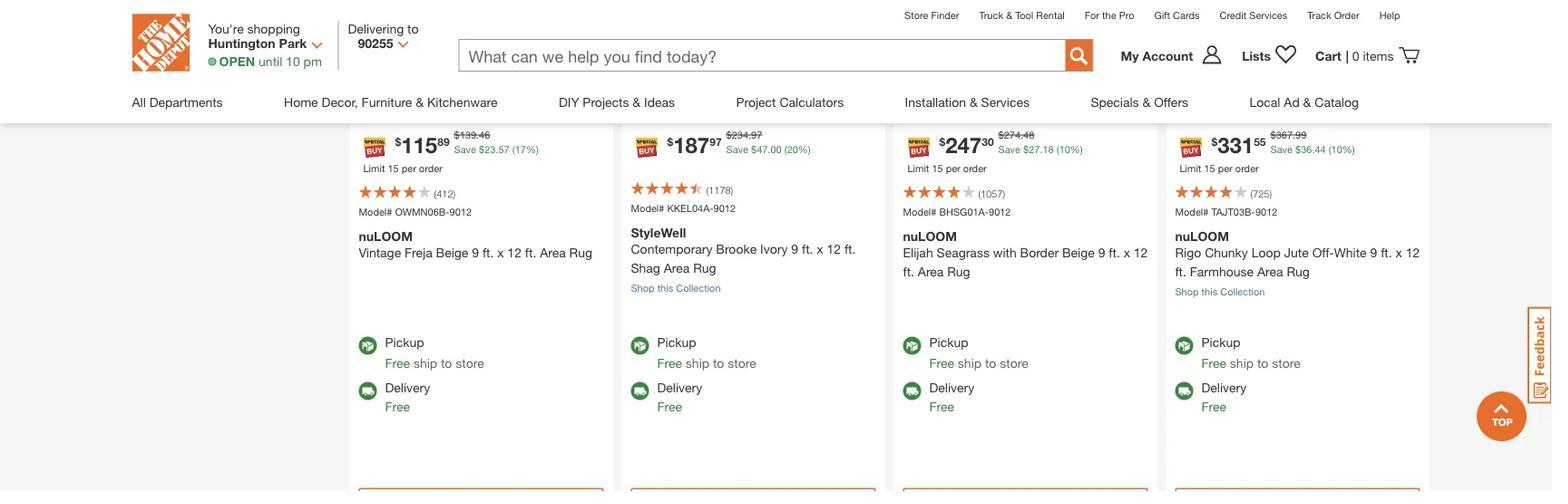 Task type: vqa. For each thing, say whether or not it's contained in the screenshot.
Sofa within the Noble House Bowie 84 in. Teal Solid Velvet 3-Seat Chesterfield Sofa with Nailhead
no



Task type: describe. For each thing, give the bounding box(es) containing it.
12 inside nuloom rigo chunky loop jute off-white 9 ft. x 12 ft. farmhouse area rug shop this collection
[[1406, 245, 1420, 260]]

( 1178 )
[[706, 185, 734, 196]]

more options available for 187
[[631, 106, 763, 121]]

off white image
[[1179, 58, 1217, 96]]

delivery for third available for pickup icon from right
[[657, 381, 703, 396]]

delivery for second available for pickup icon from right
[[930, 381, 975, 396]]

gift cards
[[1155, 9, 1200, 21]]

2 available for pickup image from the left
[[631, 337, 649, 355]]

more options available for 247
[[903, 106, 1035, 121]]

diy projects & ideas link
[[559, 81, 675, 123]]

stylewell
[[631, 225, 686, 240]]

services inside 'link'
[[982, 94, 1030, 109]]

& right the 'furniture'
[[416, 94, 424, 109]]

diy projects & ideas
[[559, 94, 675, 109]]

44
[[1315, 144, 1327, 156]]

nuloom inside nuloom rigo chunky loop jute off-white 9 ft. x 12 ft. farmhouse area rug shop this collection
[[1176, 229, 1230, 244]]

off-
[[1313, 245, 1335, 260]]

x inside nuloom elijah seagrass with border beige 9 ft. x 12 ft. area rug
[[1124, 245, 1131, 260]]

$ right 55
[[1271, 129, 1277, 141]]

the home depot logo link
[[132, 14, 190, 72]]

for the pro
[[1085, 9, 1135, 21]]

$ 139 . 46 save $ 23 . 57 ( 17 %) limit 15 per order
[[363, 129, 539, 175]]

ship for first available for pickup icon
[[414, 356, 437, 371]]

23
[[485, 144, 496, 156]]

options for 187
[[664, 106, 709, 121]]

delivery free for second available for pickup icon from right
[[930, 381, 975, 415]]

pink image
[[1378, 57, 1418, 97]]

pickup free ship to store for fourth available for pickup icon
[[1202, 335, 1301, 371]]

rug inside "stylewell contemporary brooke ivory 9 ft. x 12 ft. shag area rug shop this collection"
[[694, 261, 717, 276]]

9 inside nuloom vintage freja beige 9 ft. x 12 ft. area rug
[[472, 245, 479, 260]]

9012 for 115
[[450, 206, 472, 218]]

help link
[[1380, 9, 1401, 21]]

model# for 331
[[1176, 206, 1209, 218]]

12 inside "stylewell contemporary brooke ivory 9 ft. x 12 ft. shag area rug shop this collection"
[[827, 242, 841, 257]]

open until 10 pm
[[219, 54, 322, 69]]

offers
[[1155, 94, 1189, 109]]

limit for 331
[[1180, 163, 1202, 175]]

pro
[[1120, 9, 1135, 21]]

x inside nuloom rigo chunky loop jute off-white 9 ft. x 12 ft. farmhouse area rug shop this collection
[[1396, 245, 1403, 260]]

1178
[[709, 185, 731, 196]]

rigo chunky loop jute off-white 9 ft. x 12 ft. farmhouse area rug image
[[1167, 0, 1430, 45]]

pickup free ship to store for third available for pickup icon from right
[[657, 335, 757, 371]]

rug inside nuloom elijah seagrass with border beige 9 ft. x 12 ft. area rug
[[948, 265, 971, 280]]

all
[[132, 94, 146, 109]]

track order
[[1308, 9, 1360, 21]]

) for 187
[[731, 185, 734, 196]]

available shipping image for first available for pickup icon
[[359, 383, 377, 401]]

store finder link
[[905, 9, 960, 21]]

nuloom for 247
[[903, 229, 957, 244]]

dark gray image
[[956, 57, 996, 97]]

owmn06b-
[[395, 206, 450, 218]]

decor,
[[322, 94, 358, 109]]

& inside 'link'
[[633, 94, 641, 109]]

beige inside nuloom vintage freja beige 9 ft. x 12 ft. area rug
[[436, 245, 469, 260]]

shag
[[631, 261, 661, 276]]

) for 331
[[1270, 188, 1272, 200]]

truck
[[980, 9, 1004, 21]]

pickup for fourth available for pickup icon
[[1202, 335, 1241, 350]]

more options available link for 331
[[1176, 104, 1421, 123]]

& left "tool"
[[1007, 9, 1013, 21]]

187
[[674, 132, 710, 158]]

model# for 247
[[903, 206, 937, 218]]

this inside "stylewell contemporary brooke ivory 9 ft. x 12 ft. shag area rug shop this collection"
[[658, 283, 674, 294]]

x inside nuloom vintage freja beige 9 ft. x 12 ft. area rug
[[498, 245, 504, 260]]

$ inside $ 187 97
[[667, 136, 674, 148]]

per for 247
[[946, 163, 961, 175]]

huntington park
[[208, 36, 307, 51]]

to for fourth available for pickup icon
[[1258, 356, 1269, 371]]

beige inside nuloom elijah seagrass with border beige 9 ft. x 12 ft. area rug
[[1063, 245, 1095, 260]]

chunky
[[1205, 245, 1249, 260]]

( up owmn06b-
[[434, 188, 437, 200]]

274
[[1004, 129, 1021, 141]]

ideas
[[644, 94, 675, 109]]

all departments link
[[132, 81, 223, 123]]

17
[[515, 144, 526, 156]]

to for third available for pickup icon from right
[[713, 356, 725, 371]]

natural image
[[1278, 57, 1318, 97]]

all departments
[[132, 94, 223, 109]]

$ right 89
[[454, 129, 460, 141]]

9 inside "stylewell contemporary brooke ivory 9 ft. x 12 ft. shag area rug shop this collection"
[[792, 242, 799, 257]]

stylewell contemporary brooke ivory 9 ft. x 12 ft. shag area rug shop this collection
[[631, 225, 856, 294]]

to for first available for pickup icon
[[441, 356, 452, 371]]

store for fourth available for pickup icon
[[1273, 356, 1301, 371]]

open
[[219, 54, 255, 69]]

truck & tool rental
[[980, 9, 1065, 21]]

farmhouse
[[1190, 265, 1254, 280]]

( up kkel04a-
[[706, 185, 709, 196]]

model# for 187
[[631, 203, 665, 215]]

options for 331
[[1208, 106, 1253, 121]]

9012 for 187
[[714, 203, 736, 215]]

tool
[[1016, 9, 1034, 21]]

) for 115
[[453, 188, 456, 200]]

track order link
[[1308, 9, 1360, 21]]

project calculators
[[736, 94, 844, 109]]

$ 187 97
[[667, 132, 722, 158]]

for
[[1085, 9, 1100, 21]]

model# bhsg01a-9012
[[903, 206, 1011, 218]]

20
[[787, 144, 798, 156]]

local ad & catalog
[[1250, 94, 1360, 109]]

border
[[1021, 245, 1059, 260]]

available for 187
[[712, 106, 763, 121]]

( inside the $ 139 . 46 save $ 23 . 57 ( 17 %) limit 15 per order
[[513, 144, 515, 156]]

( inside $ 367 . 99 save $ 36 . 44 ( 10 %) limit 15 per order
[[1329, 144, 1332, 156]]

more options available link for 187
[[631, 104, 876, 123]]

412
[[437, 188, 453, 200]]

gray image for 115
[[461, 57, 501, 97]]

available shipping image
[[631, 383, 649, 401]]

( inside $ 234 . 97 save $ 47 . 00 ( 20 %)
[[785, 144, 787, 156]]

lists link
[[1233, 44, 1307, 66]]

installation & services
[[905, 94, 1030, 109]]

home
[[284, 94, 318, 109]]

available for 247
[[984, 106, 1035, 121]]

9012 for 331
[[1256, 206, 1278, 218]]

project calculators link
[[736, 81, 844, 123]]

1 available for pickup image from the left
[[359, 337, 377, 355]]

order for 331
[[1236, 163, 1259, 175]]

installation
[[905, 94, 967, 109]]

15 for 115
[[388, 163, 399, 175]]

nuloom elijah seagrass with border beige 9 ft. x 12 ft. area rug
[[903, 229, 1148, 280]]

12 inside nuloom vintage freja beige 9 ft. x 12 ft. area rug
[[508, 245, 522, 260]]

%) for 115
[[526, 144, 539, 156]]

delivering
[[348, 21, 404, 36]]

my account link
[[1121, 44, 1233, 66]]

725
[[1253, 188, 1270, 200]]

model# tajt03b-9012
[[1176, 206, 1278, 218]]

ship for second available for pickup icon from right
[[958, 356, 982, 371]]

ad
[[1284, 94, 1300, 109]]

my account
[[1121, 48, 1194, 63]]

27
[[1029, 144, 1040, 156]]

save for 115
[[454, 144, 476, 156]]

97 inside $ 234 . 97 save $ 47 . 00 ( 20 %)
[[752, 129, 763, 141]]

white
[[1335, 245, 1367, 260]]

cart
[[1316, 48, 1342, 63]]

the home depot image
[[132, 14, 190, 72]]

$ down the 99
[[1296, 144, 1302, 156]]

48
[[1024, 129, 1035, 141]]

store for first available for pickup icon
[[456, 356, 484, 371]]

per for 115
[[402, 163, 416, 175]]

00
[[771, 144, 782, 156]]

per for 331
[[1218, 163, 1233, 175]]

credit
[[1220, 9, 1247, 21]]

collection inside "stylewell contemporary brooke ivory 9 ft. x 12 ft. shag area rug shop this collection"
[[676, 283, 721, 294]]

$ down 48
[[1024, 144, 1029, 156]]

tajt03b-
[[1212, 206, 1256, 218]]

specials
[[1091, 94, 1139, 109]]

feedback link image
[[1528, 307, 1553, 405]]

more for 187
[[631, 106, 660, 121]]

$ inside $ 247 30
[[940, 136, 946, 148]]

account
[[1143, 48, 1194, 63]]

shopping
[[247, 21, 300, 36]]

model# owmn06b-9012
[[359, 206, 472, 218]]

234
[[732, 129, 749, 141]]

ivory image
[[635, 58, 673, 96]]

store for third available for pickup icon from right
[[728, 356, 757, 371]]

%) for 331
[[1343, 144, 1356, 156]]

options for 115
[[392, 106, 436, 121]]

%) inside $ 234 . 97 save $ 47 . 00 ( 20 %)
[[798, 144, 811, 156]]

black image
[[1228, 57, 1268, 97]]

$ left 00
[[751, 144, 757, 156]]

the
[[1103, 9, 1117, 21]]

delivery for fourth available for pickup icon
[[1202, 381, 1247, 396]]

contemporary brooke ivory 9 ft. x 12 ft. shag area rug image
[[622, 0, 885, 45]]

30
[[982, 136, 994, 148]]

model# kkel04a-9012
[[631, 203, 736, 215]]

more options available link for 247
[[903, 104, 1148, 123]]



Task type: locate. For each thing, give the bounding box(es) containing it.
ship for third available for pickup icon from right
[[686, 356, 710, 371]]

shop this collection link for 187
[[631, 283, 721, 294]]

order inside $ 367 . 99 save $ 36 . 44 ( 10 %) limit 15 per order
[[1236, 163, 1259, 175]]

97 up 47
[[752, 129, 763, 141]]

2 horizontal spatial per
[[1218, 163, 1233, 175]]

15 down $ 115 89
[[388, 163, 399, 175]]

save down 367
[[1271, 144, 1293, 156]]

) down the $ 139 . 46 save $ 23 . 57 ( 17 %) limit 15 per order
[[453, 188, 456, 200]]

1 available shipping image from the left
[[359, 383, 377, 401]]

gift cards link
[[1155, 9, 1200, 21]]

1 gray image from the left
[[461, 57, 501, 97]]

(
[[513, 144, 515, 156], [785, 144, 787, 156], [1057, 144, 1060, 156], [1329, 144, 1332, 156], [706, 185, 709, 196], [434, 188, 437, 200], [979, 188, 981, 200], [1251, 188, 1253, 200]]

9 right freja
[[472, 245, 479, 260]]

delivering to
[[348, 21, 419, 36]]

finder
[[932, 9, 960, 21]]

brooke
[[716, 242, 757, 257]]

57
[[499, 144, 510, 156]]

12 inside nuloom elijah seagrass with border beige 9 ft. x 12 ft. area rug
[[1134, 245, 1148, 260]]

15 for 331
[[1205, 163, 1216, 175]]

$ 274 . 48 save $ 27 . 18 ( 10 %) limit 15 per order
[[908, 129, 1083, 175]]

area inside nuloom elijah seagrass with border beige 9 ft. x 12 ft. area rug
[[918, 265, 944, 280]]

more down off white icon
[[1176, 106, 1205, 121]]

area inside nuloom vintage freja beige 9 ft. x 12 ft. area rug
[[540, 245, 566, 260]]

9 right the white on the right of page
[[1371, 245, 1378, 260]]

more options available link for 115
[[359, 104, 604, 123]]

order for 247
[[964, 163, 987, 175]]

1 more options available link from the left
[[359, 104, 604, 123]]

1 nuloom from the left
[[359, 229, 413, 244]]

9012 down '( 725 )'
[[1256, 206, 1278, 218]]

$
[[454, 129, 460, 141], [727, 129, 732, 141], [999, 129, 1004, 141], [1271, 129, 1277, 141], [395, 136, 401, 148], [667, 136, 674, 148], [940, 136, 946, 148], [1212, 136, 1218, 148], [479, 144, 485, 156], [751, 144, 757, 156], [1024, 144, 1029, 156], [1296, 144, 1302, 156]]

10
[[286, 54, 300, 69], [1060, 144, 1071, 156], [1332, 144, 1343, 156]]

$ 367 . 99 save $ 36 . 44 ( 10 %) limit 15 per order
[[1180, 129, 1356, 175]]

area inside "stylewell contemporary brooke ivory 9 ft. x 12 ft. shag area rug shop this collection"
[[664, 261, 690, 276]]

99
[[1296, 129, 1307, 141]]

more options available link up 234 on the top left
[[631, 104, 876, 123]]

options up the 331
[[1208, 106, 1253, 121]]

2 horizontal spatial gray image
[[1006, 57, 1046, 97]]

services up 274 at the top right
[[982, 94, 1030, 109]]

10 down park
[[286, 54, 300, 69]]

limit inside $ 274 . 48 save $ 27 . 18 ( 10 %) limit 15 per order
[[908, 163, 930, 175]]

) up model# kkel04a-9012
[[731, 185, 734, 196]]

submit search image
[[1070, 47, 1089, 65]]

order for 115
[[419, 163, 443, 175]]

1 order from the left
[[419, 163, 443, 175]]

services right "credit"
[[1250, 9, 1288, 21]]

3 ship from the left
[[958, 356, 982, 371]]

store for second available for pickup icon from right
[[1000, 356, 1029, 371]]

local ad & catalog link
[[1250, 81, 1360, 123]]

per
[[402, 163, 416, 175], [946, 163, 961, 175], [1218, 163, 1233, 175]]

limit up model# tajt03b-9012
[[1180, 163, 1202, 175]]

4 save from the left
[[1271, 144, 1293, 156]]

per inside $ 367 . 99 save $ 36 . 44 ( 10 %) limit 15 per order
[[1218, 163, 1233, 175]]

1 horizontal spatial gray image
[[784, 57, 824, 97]]

$ right 30
[[999, 129, 1004, 141]]

3 pickup free ship to store from the left
[[930, 335, 1029, 371]]

4 %) from the left
[[1343, 144, 1356, 156]]

nuloom
[[359, 229, 413, 244], [903, 229, 957, 244], [1176, 229, 1230, 244]]

limit for 115
[[363, 163, 385, 175]]

1 horizontal spatial limit
[[908, 163, 930, 175]]

%) inside $ 274 . 48 save $ 27 . 18 ( 10 %) limit 15 per order
[[1071, 144, 1083, 156]]

2 horizontal spatial limit
[[1180, 163, 1202, 175]]

2 horizontal spatial available shipping image
[[1176, 383, 1194, 401]]

$ 247 30
[[940, 132, 994, 158]]

shop this collection link down farmhouse
[[1176, 286, 1266, 298]]

available shipping image
[[359, 383, 377, 401], [903, 383, 922, 401], [1176, 383, 1194, 401]]

( right 18
[[1057, 144, 1060, 156]]

nuloom inside nuloom elijah seagrass with border beige 9 ft. x 12 ft. area rug
[[903, 229, 957, 244]]

1 store from the left
[[456, 356, 484, 371]]

more options available for 331
[[1176, 106, 1307, 121]]

3 delivery free from the left
[[930, 381, 975, 415]]

order
[[1335, 9, 1360, 21]]

4 delivery from the left
[[1202, 381, 1247, 396]]

available shipping image for second available for pickup icon from right
[[903, 383, 922, 401]]

elijah
[[903, 245, 934, 260]]

0
[[1353, 48, 1360, 63]]

pickup for second available for pickup icon from right
[[930, 335, 969, 350]]

2 store from the left
[[728, 356, 757, 371]]

367
[[1277, 129, 1293, 141]]

model# up elijah at the right
[[903, 206, 937, 218]]

( up bhsg01a-
[[979, 188, 981, 200]]

2 more from the left
[[631, 106, 660, 121]]

more right decor,
[[359, 106, 388, 121]]

more options available link
[[359, 104, 604, 123], [631, 104, 876, 123], [903, 104, 1148, 123], [1176, 104, 1421, 123]]

rug inside nuloom rigo chunky loop jute off-white 9 ft. x 12 ft. farmhouse area rug shop this collection
[[1287, 265, 1310, 280]]

90255
[[358, 36, 393, 51]]

delivery free for first available for pickup icon
[[385, 381, 430, 415]]

2 more options available from the left
[[631, 106, 763, 121]]

0 vertical spatial services
[[1250, 9, 1288, 21]]

departments
[[149, 94, 223, 109]]

credit services link
[[1220, 9, 1288, 21]]

rental
[[1037, 9, 1065, 21]]

47
[[757, 144, 768, 156]]

1 more from the left
[[359, 106, 388, 121]]

calculators
[[780, 94, 844, 109]]

more options available link up the 99
[[1176, 104, 1421, 123]]

97 left 234 on the top left
[[710, 136, 722, 148]]

0 horizontal spatial nuloom
[[359, 229, 413, 244]]

bhsg01a-
[[940, 206, 989, 218]]

more down "ivory" image
[[631, 106, 660, 121]]

18
[[1043, 144, 1054, 156]]

catalog
[[1315, 94, 1360, 109]]

97 inside $ 187 97
[[710, 136, 722, 148]]

pickup for third available for pickup icon from right
[[657, 335, 697, 350]]

$ down ideas
[[667, 136, 674, 148]]

2 horizontal spatial order
[[1236, 163, 1259, 175]]

this down farmhouse
[[1202, 286, 1218, 298]]

gift
[[1155, 9, 1171, 21]]

1 horizontal spatial shop this collection link
[[1176, 286, 1266, 298]]

huntington
[[208, 36, 276, 51]]

kitchenware
[[427, 94, 498, 109]]

3 15 from the left
[[1205, 163, 1216, 175]]

10 for 247
[[1060, 144, 1071, 156]]

gray image
[[461, 57, 501, 97], [784, 57, 824, 97], [1006, 57, 1046, 97]]

) for 247
[[1003, 188, 1006, 200]]

4 more from the left
[[1176, 106, 1205, 121]]

9 inside nuloom rigo chunky loop jute off-white 9 ft. x 12 ft. farmhouse area rug shop this collection
[[1371, 245, 1378, 260]]

1 horizontal spatial order
[[964, 163, 987, 175]]

9 inside nuloom elijah seagrass with border beige 9 ft. x 12 ft. area rug
[[1099, 245, 1106, 260]]

specials & offers link
[[1091, 81, 1189, 123]]

4 available from the left
[[1257, 106, 1307, 121]]

$ 331 55
[[1212, 132, 1266, 158]]

to for second available for pickup icon from right
[[986, 356, 997, 371]]

lists
[[1243, 48, 1271, 63]]

0 horizontal spatial shop this collection link
[[631, 283, 721, 294]]

more options available for 115
[[359, 106, 491, 121]]

beige image
[[907, 58, 945, 96]]

more options available link up 46
[[359, 104, 604, 123]]

nuloom up rigo
[[1176, 229, 1230, 244]]

3 options from the left
[[936, 106, 981, 121]]

2 beige from the left
[[1063, 245, 1095, 260]]

this
[[658, 283, 674, 294], [1202, 286, 1218, 298]]

1 ship from the left
[[414, 356, 437, 371]]

1 horizontal spatial 97
[[752, 129, 763, 141]]

gray image for 247
[[1006, 57, 1046, 97]]

available up 274 at the top right
[[984, 106, 1035, 121]]

15 inside the $ 139 . 46 save $ 23 . 57 ( 17 %) limit 15 per order
[[388, 163, 399, 175]]

0 horizontal spatial available shipping image
[[359, 383, 377, 401]]

2 delivery from the left
[[657, 381, 703, 396]]

4 pickup from the left
[[1202, 335, 1241, 350]]

limit
[[363, 163, 385, 175], [908, 163, 930, 175], [1180, 163, 1202, 175]]

3 gray image from the left
[[1006, 57, 1046, 97]]

2 per from the left
[[946, 163, 961, 175]]

local
[[1250, 94, 1281, 109]]

save down 234 on the top left
[[727, 144, 749, 156]]

save inside $ 234 . 97 save $ 47 . 00 ( 20 %)
[[727, 144, 749, 156]]

store
[[905, 9, 929, 21]]

15 inside $ 367 . 99 save $ 36 . 44 ( 10 %) limit 15 per order
[[1205, 163, 1216, 175]]

available shipping image for fourth available for pickup icon
[[1176, 383, 1194, 401]]

9 right "ivory"
[[792, 242, 799, 257]]

you're shopping
[[208, 21, 300, 36]]

more options available
[[359, 106, 491, 121], [631, 106, 763, 121], [903, 106, 1035, 121], [1176, 106, 1307, 121]]

4 more options available from the left
[[1176, 106, 1307, 121]]

nuloom up elijah at the right
[[903, 229, 957, 244]]

2 available shipping image from the left
[[903, 383, 922, 401]]

2 pickup from the left
[[657, 335, 697, 350]]

2 pickup free ship to store from the left
[[657, 335, 757, 371]]

2 limit from the left
[[908, 163, 930, 175]]

limit inside the $ 139 . 46 save $ 23 . 57 ( 17 %) limit 15 per order
[[363, 163, 385, 175]]

limit inside $ 367 . 99 save $ 36 . 44 ( 10 %) limit 15 per order
[[1180, 163, 1202, 175]]

limit up model# owmn06b-9012
[[363, 163, 385, 175]]

pickup free ship to store for first available for pickup icon
[[385, 335, 484, 371]]

& left "offers"
[[1143, 94, 1151, 109]]

my
[[1121, 48, 1139, 63]]

0 horizontal spatial 10
[[286, 54, 300, 69]]

vintage freja beige 9 ft. x 12 ft. area rug image
[[350, 0, 613, 45]]

x inside "stylewell contemporary brooke ivory 9 ft. x 12 ft. shag area rug shop this collection"
[[817, 242, 824, 257]]

( right 44
[[1329, 144, 1332, 156]]

3 more from the left
[[903, 106, 933, 121]]

1 horizontal spatial services
[[1250, 9, 1288, 21]]

pickup free ship to store
[[385, 335, 484, 371], [657, 335, 757, 371], [930, 335, 1029, 371], [1202, 335, 1301, 371]]

0 horizontal spatial beige
[[436, 245, 469, 260]]

10 for 331
[[1332, 144, 1343, 156]]

cards
[[1174, 9, 1200, 21]]

4 available for pickup image from the left
[[1176, 337, 1194, 355]]

available up 234 on the top left
[[712, 106, 763, 121]]

shop this collection link
[[631, 283, 721, 294], [1176, 286, 1266, 298]]

shop down rigo
[[1176, 286, 1199, 298]]

2 horizontal spatial 15
[[1205, 163, 1216, 175]]

shop inside "stylewell contemporary brooke ivory 9 ft. x 12 ft. shag area rug shop this collection"
[[631, 283, 655, 294]]

shop inside nuloom rigo chunky loop jute off-white 9 ft. x 12 ft. farmhouse area rug shop this collection
[[1176, 286, 1199, 298]]

3 available for pickup image from the left
[[903, 337, 922, 355]]

10 right 18
[[1060, 144, 1071, 156]]

1 delivery from the left
[[385, 381, 430, 396]]

order inside the $ 139 . 46 save $ 23 . 57 ( 17 %) limit 15 per order
[[419, 163, 443, 175]]

model# up stylewell
[[631, 203, 665, 215]]

( 725 )
[[1251, 188, 1272, 200]]

89
[[438, 136, 450, 148]]

truck & tool rental link
[[980, 9, 1065, 21]]

1 15 from the left
[[388, 163, 399, 175]]

1 delivery free from the left
[[385, 381, 430, 415]]

more for 247
[[903, 106, 933, 121]]

order down $ 247 30
[[964, 163, 987, 175]]

delivery free for third available for pickup icon from right
[[657, 381, 703, 415]]

3 store from the left
[[1000, 356, 1029, 371]]

1 horizontal spatial available shipping image
[[903, 383, 922, 401]]

4 ship from the left
[[1230, 356, 1254, 371]]

save inside $ 367 . 99 save $ 36 . 44 ( 10 %) limit 15 per order
[[1271, 144, 1293, 156]]

pickup for first available for pickup icon
[[385, 335, 424, 350]]

this down shag on the bottom
[[658, 283, 674, 294]]

15 for 247
[[932, 163, 943, 175]]

$ down 46
[[479, 144, 485, 156]]

collection down contemporary
[[676, 283, 721, 294]]

9012 down 1057
[[989, 206, 1011, 218]]

more options available up $ 331 55
[[1176, 106, 1307, 121]]

shop down shag on the bottom
[[631, 283, 655, 294]]

0 horizontal spatial services
[[982, 94, 1030, 109]]

options up '247'
[[936, 106, 981, 121]]

2 gray image from the left
[[784, 57, 824, 97]]

multi image
[[1106, 57, 1146, 97]]

1 horizontal spatial shop
[[1176, 286, 1199, 298]]

available for 331
[[1257, 106, 1307, 121]]

4 pickup free ship to store from the left
[[1202, 335, 1301, 371]]

limit up model# bhsg01a-9012
[[908, 163, 930, 175]]

navy image
[[1328, 57, 1368, 97]]

0 horizontal spatial limit
[[363, 163, 385, 175]]

per inside the $ 139 . 46 save $ 23 . 57 ( 17 %) limit 15 per order
[[402, 163, 416, 175]]

nuloom up vintage
[[359, 229, 413, 244]]

331
[[1218, 132, 1254, 158]]

available for 115
[[440, 106, 491, 121]]

more options available up $ 187 97
[[631, 106, 763, 121]]

1 beige from the left
[[436, 245, 469, 260]]

more down beige image
[[903, 106, 933, 121]]

save for 331
[[1271, 144, 1293, 156]]

model# for 115
[[359, 206, 392, 218]]

x right freja
[[498, 245, 504, 260]]

1 %) from the left
[[526, 144, 539, 156]]

3 available from the left
[[984, 106, 1035, 121]]

per inside $ 274 . 48 save $ 27 . 18 ( 10 %) limit 15 per order
[[946, 163, 961, 175]]

grey image
[[684, 57, 724, 97]]

model# up rigo
[[1176, 206, 1209, 218]]

1 save from the left
[[454, 144, 476, 156]]

more for 331
[[1176, 106, 1205, 121]]

rug inside nuloom vintage freja beige 9 ft. x 12 ft. area rug
[[570, 245, 593, 260]]

( 1057 )
[[979, 188, 1006, 200]]

4 more options available link from the left
[[1176, 104, 1421, 123]]

1 horizontal spatial beige
[[1063, 245, 1095, 260]]

&
[[1007, 9, 1013, 21], [416, 94, 424, 109], [633, 94, 641, 109], [970, 94, 978, 109], [1143, 94, 1151, 109], [1304, 94, 1312, 109]]

1 per from the left
[[402, 163, 416, 175]]

2 options from the left
[[664, 106, 709, 121]]

pickup free ship to store for second available for pickup icon from right
[[930, 335, 1029, 371]]

1057
[[981, 188, 1003, 200]]

nuloom for 115
[[359, 229, 413, 244]]

%) inside $ 367 . 99 save $ 36 . 44 ( 10 %) limit 15 per order
[[1343, 144, 1356, 156]]

9012
[[714, 203, 736, 215], [450, 206, 472, 218], [989, 206, 1011, 218], [1256, 206, 1278, 218]]

%) right 00
[[798, 144, 811, 156]]

home decor, furniture & kitchenware
[[284, 94, 498, 109]]

save down 274 at the top right
[[999, 144, 1021, 156]]

1 horizontal spatial 15
[[932, 163, 943, 175]]

collection inside nuloom rigo chunky loop jute off-white 9 ft. x 12 ft. farmhouse area rug shop this collection
[[1221, 286, 1266, 298]]

None text field
[[460, 40, 1048, 73], [460, 40, 1048, 73], [460, 40, 1048, 73], [460, 40, 1048, 73]]

delivery free
[[385, 381, 430, 415], [657, 381, 703, 415], [930, 381, 975, 415], [1202, 381, 1247, 415]]

delivery for first available for pickup icon
[[385, 381, 430, 396]]

per down 115
[[402, 163, 416, 175]]

4 options from the left
[[1208, 106, 1253, 121]]

track
[[1308, 9, 1332, 21]]

gray image down 'vintage freja beige 9 ft. x 12 ft. area rug' image
[[461, 57, 501, 97]]

3 available shipping image from the left
[[1176, 383, 1194, 401]]

0 horizontal spatial 15
[[388, 163, 399, 175]]

elijah seagrass with border beige 9 ft. x 12 ft. area rug image
[[894, 0, 1158, 45]]

0 horizontal spatial gray image
[[461, 57, 501, 97]]

2 ship from the left
[[686, 356, 710, 371]]

available
[[440, 106, 491, 121], [712, 106, 763, 121], [984, 106, 1035, 121], [1257, 106, 1307, 121]]

1 options from the left
[[392, 106, 436, 121]]

beige right border
[[1063, 245, 1095, 260]]

more options available up $ 247 30
[[903, 106, 1035, 121]]

project
[[736, 94, 776, 109]]

%) for 247
[[1071, 144, 1083, 156]]

0 horizontal spatial per
[[402, 163, 416, 175]]

per down '247'
[[946, 163, 961, 175]]

0 horizontal spatial collection
[[676, 283, 721, 294]]

9012 down 412
[[450, 206, 472, 218]]

limit for 247
[[908, 163, 930, 175]]

1 more options available from the left
[[359, 106, 491, 121]]

ivory
[[761, 242, 788, 257]]

$ down "home decor, furniture & kitchenware"
[[395, 136, 401, 148]]

loop
[[1252, 245, 1281, 260]]

10 inside $ 274 . 48 save $ 27 . 18 ( 10 %) limit 15 per order
[[1060, 144, 1071, 156]]

97
[[752, 129, 763, 141], [710, 136, 722, 148]]

more for 115
[[359, 106, 388, 121]]

2 available from the left
[[712, 106, 763, 121]]

3 per from the left
[[1218, 163, 1233, 175]]

247
[[946, 132, 982, 158]]

this inside nuloom rigo chunky loop jute off-white 9 ft. x 12 ft. farmhouse area rug shop this collection
[[1202, 286, 1218, 298]]

$ right $ 187 97
[[727, 129, 732, 141]]

1 limit from the left
[[363, 163, 385, 175]]

order inside $ 274 . 48 save $ 27 . 18 ( 10 %) limit 15 per order
[[964, 163, 987, 175]]

3 pickup from the left
[[930, 335, 969, 350]]

2 nuloom from the left
[[903, 229, 957, 244]]

save for 247
[[999, 144, 1021, 156]]

available up 139
[[440, 106, 491, 121]]

save inside $ 274 . 48 save $ 27 . 18 ( 10 %) limit 15 per order
[[999, 144, 1021, 156]]

1 horizontal spatial 10
[[1060, 144, 1071, 156]]

delivery free for fourth available for pickup icon
[[1202, 381, 1247, 415]]

0 horizontal spatial 97
[[710, 136, 722, 148]]

jute
[[1285, 245, 1309, 260]]

nuloom inside nuloom vintage freja beige 9 ft. x 12 ft. area rug
[[359, 229, 413, 244]]

gray image right dark gray icon
[[1006, 57, 1046, 97]]

brown image
[[1056, 57, 1096, 97]]

2 save from the left
[[727, 144, 749, 156]]

2 15 from the left
[[932, 163, 943, 175]]

furniture
[[362, 94, 412, 109]]

for the pro link
[[1085, 9, 1135, 21]]

1 vertical spatial services
[[982, 94, 1030, 109]]

) down $ 367 . 99 save $ 36 . 44 ( 10 %) limit 15 per order
[[1270, 188, 1272, 200]]

area inside nuloom rigo chunky loop jute off-white 9 ft. x 12 ft. farmhouse area rug shop this collection
[[1258, 265, 1284, 280]]

0 horizontal spatial this
[[658, 283, 674, 294]]

1 horizontal spatial per
[[946, 163, 961, 175]]

x right the white on the right of page
[[1396, 245, 1403, 260]]

3 order from the left
[[1236, 163, 1259, 175]]

beige
[[436, 245, 469, 260], [1063, 245, 1095, 260]]

$ left 55
[[1212, 136, 1218, 148]]

you're
[[208, 21, 244, 36]]

3 %) from the left
[[1071, 144, 1083, 156]]

& right installation
[[970, 94, 978, 109]]

4 delivery free from the left
[[1202, 381, 1247, 415]]

1 horizontal spatial nuloom
[[903, 229, 957, 244]]

save inside the $ 139 . 46 save $ 23 . 57 ( 17 %) limit 15 per order
[[454, 144, 476, 156]]

2 horizontal spatial 10
[[1332, 144, 1343, 156]]

projects
[[583, 94, 629, 109]]

$ inside $ 115 89
[[395, 136, 401, 148]]

%) inside the $ 139 . 46 save $ 23 . 57 ( 17 %) limit 15 per order
[[526, 144, 539, 156]]

options for 247
[[936, 106, 981, 121]]

order
[[419, 163, 443, 175], [964, 163, 987, 175], [1236, 163, 1259, 175]]

options up 115
[[392, 106, 436, 121]]

0 horizontal spatial order
[[419, 163, 443, 175]]

$ inside $ 331 55
[[1212, 136, 1218, 148]]

%) right 57
[[526, 144, 539, 156]]

1 horizontal spatial this
[[1202, 286, 1218, 298]]

home decor, furniture & kitchenware link
[[284, 81, 498, 123]]

& left ideas
[[633, 94, 641, 109]]

( inside $ 274 . 48 save $ 27 . 18 ( 10 %) limit 15 per order
[[1057, 144, 1060, 156]]

9012 down 1178
[[714, 203, 736, 215]]

2 more options available link from the left
[[631, 104, 876, 123]]

3 save from the left
[[999, 144, 1021, 156]]

rug
[[570, 245, 593, 260], [694, 261, 717, 276], [948, 265, 971, 280], [1287, 265, 1310, 280]]

per down the 331
[[1218, 163, 1233, 175]]

gray image right blue image
[[784, 57, 824, 97]]

shop this collection link for 331
[[1176, 286, 1266, 298]]

2 order from the left
[[964, 163, 987, 175]]

%) right 44
[[1343, 144, 1356, 156]]

1 available from the left
[[440, 106, 491, 121]]

( right 00
[[785, 144, 787, 156]]

1 horizontal spatial collection
[[1221, 286, 1266, 298]]

2 horizontal spatial nuloom
[[1176, 229, 1230, 244]]

help
[[1380, 9, 1401, 21]]

0 horizontal spatial shop
[[631, 283, 655, 294]]

order down $ 115 89
[[419, 163, 443, 175]]

$ down installation
[[940, 136, 946, 148]]

3 limit from the left
[[1180, 163, 1202, 175]]

collection down farmhouse
[[1221, 286, 1266, 298]]

15 inside $ 274 . 48 save $ 27 . 18 ( 10 %) limit 15 per order
[[932, 163, 943, 175]]

3 more options available from the left
[[903, 106, 1035, 121]]

4 store from the left
[[1273, 356, 1301, 371]]

9012 for 247
[[989, 206, 1011, 218]]

blue image
[[734, 57, 774, 97]]

1 pickup from the left
[[385, 335, 424, 350]]

shop this collection link down shag on the bottom
[[631, 283, 721, 294]]

ship for fourth available for pickup icon
[[1230, 356, 1254, 371]]

save
[[454, 144, 476, 156], [727, 144, 749, 156], [999, 144, 1021, 156], [1271, 144, 1293, 156]]

2 %) from the left
[[798, 144, 811, 156]]

15 down $ 331 55
[[1205, 163, 1216, 175]]

available for pickup image
[[359, 337, 377, 355], [631, 337, 649, 355], [903, 337, 922, 355], [1176, 337, 1194, 355]]

available up 367
[[1257, 106, 1307, 121]]

10 right 44
[[1332, 144, 1343, 156]]

1 pickup free ship to store from the left
[[385, 335, 484, 371]]

more options available link up 48
[[903, 104, 1148, 123]]

2 delivery free from the left
[[657, 381, 703, 415]]

3 delivery from the left
[[930, 381, 975, 396]]

( right 57
[[513, 144, 515, 156]]

10 inside $ 367 . 99 save $ 36 . 44 ( 10 %) limit 15 per order
[[1332, 144, 1343, 156]]

$ 115 89
[[395, 132, 450, 158]]

( up the tajt03b- at the right of page
[[1251, 188, 1253, 200]]

beige right freja
[[436, 245, 469, 260]]

x left rigo
[[1124, 245, 1131, 260]]

3 more options available link from the left
[[903, 104, 1148, 123]]

& right ad at the top right of page
[[1304, 94, 1312, 109]]

15 down $ 247 30
[[932, 163, 943, 175]]

3 nuloom from the left
[[1176, 229, 1230, 244]]



